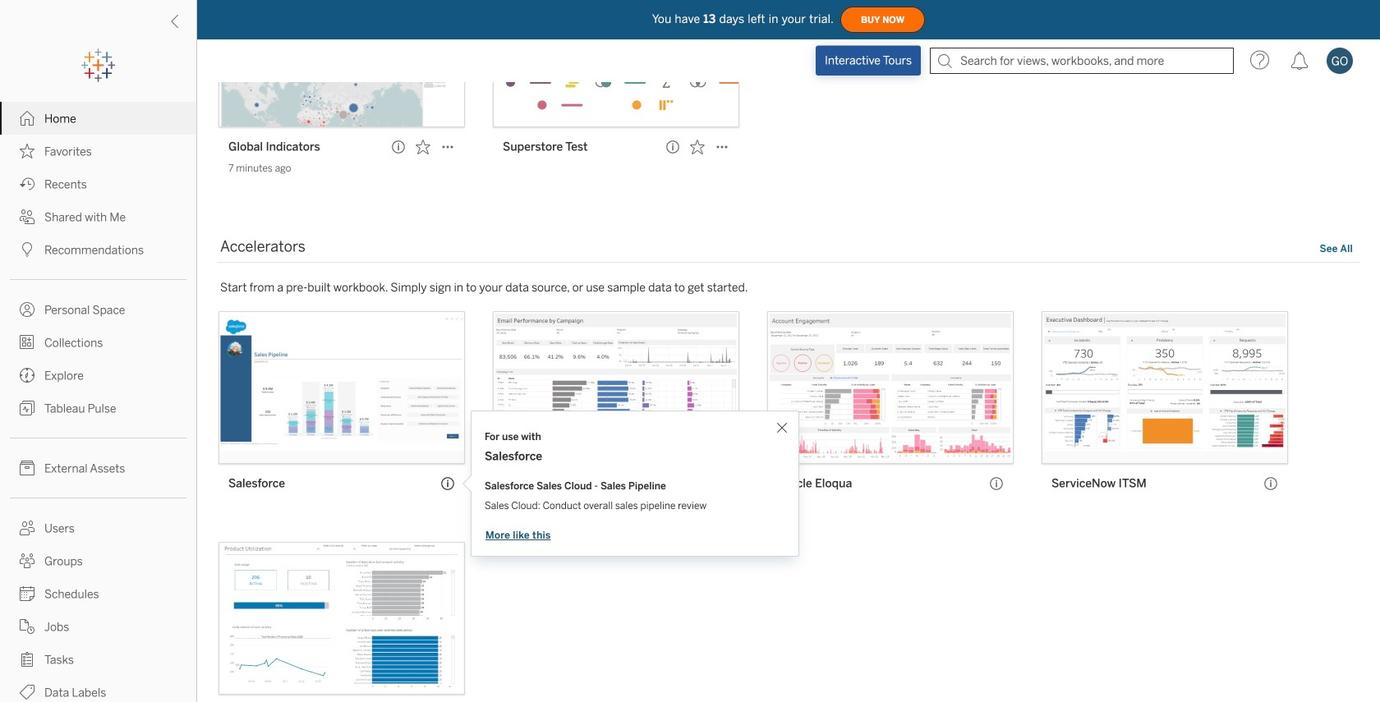 Task type: locate. For each thing, give the bounding box(es) containing it.
main navigation. press the up and down arrow keys to access links. element
[[0, 102, 196, 703]]

Search for views, workbooks, and more text field
[[931, 48, 1235, 74]]



Task type: describe. For each thing, give the bounding box(es) containing it.
navigation panel element
[[0, 49, 196, 703]]

accelerator details dialog
[[471, 411, 800, 557]]



Task type: vqa. For each thing, say whether or not it's contained in the screenshot.
the Search for views, workbooks, and more text field
yes



